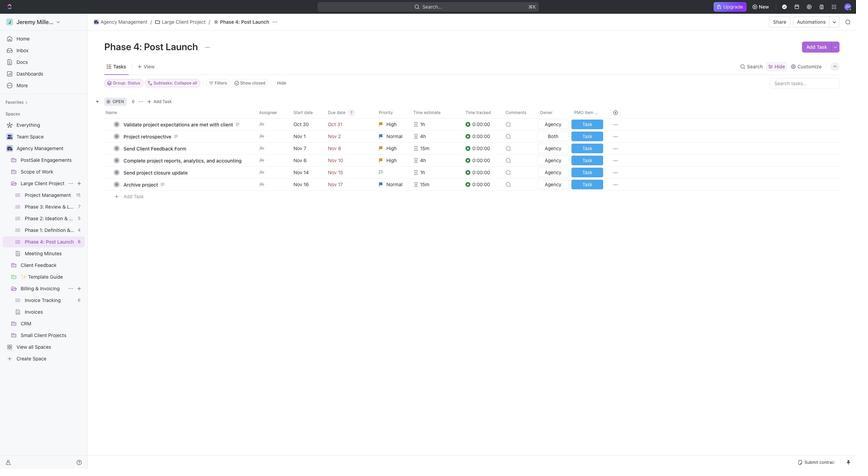 Task type: describe. For each thing, give the bounding box(es) containing it.
ideation
[[45, 216, 63, 222]]

pmo item type button
[[570, 107, 605, 118]]

1 horizontal spatial post
[[144, 41, 164, 52]]

add for the top add task button
[[807, 44, 816, 50]]

dashboards link
[[3, 69, 85, 80]]

everything link
[[3, 120, 83, 131]]

1 vertical spatial management
[[34, 146, 63, 151]]

project management
[[25, 192, 71, 198]]

invoice tracking link
[[25, 295, 75, 306]]

15m for high
[[420, 146, 430, 151]]

hide button
[[274, 79, 289, 87]]

6 for invoice tracking
[[78, 298, 81, 303]]

jm
[[846, 5, 851, 9]]

assignee
[[259, 110, 277, 115]]

with
[[210, 122, 219, 128]]

normal for 15m
[[387, 182, 403, 188]]

pmo item type
[[575, 110, 604, 115]]

type
[[595, 110, 604, 115]]

jeremy miller's workspace
[[17, 19, 85, 25]]

phase 3: review & launch
[[25, 204, 83, 210]]

minutes
[[44, 251, 62, 257]]

0 horizontal spatial agency management link
[[17, 143, 83, 154]]

phase 1: definition & onboarding
[[25, 228, 98, 233]]

search button
[[738, 62, 765, 71]]

agency button for send client feedback form
[[536, 143, 570, 155]]

high for 15m
[[387, 146, 397, 151]]

tree inside the sidebar navigation
[[3, 120, 98, 365]]

1 agency button from the top
[[536, 118, 570, 131]]

6 for phase 4: post launch
[[78, 240, 81, 245]]

phase 1: definition & onboarding link
[[25, 225, 98, 236]]

workspace
[[57, 19, 85, 25]]

home
[[17, 36, 30, 42]]

task for both dropdown button
[[583, 134, 593, 139]]

assignee button
[[255, 107, 290, 118]]

business time image
[[7, 147, 12, 151]]

0 vertical spatial add task button
[[803, 42, 832, 53]]

validate project expectations are met with client
[[124, 122, 233, 128]]

search...
[[423, 4, 442, 10]]

upgrade link
[[714, 2, 747, 12]]

15
[[76, 193, 81, 198]]

4h button for high
[[409, 155, 462, 167]]

review
[[45, 204, 61, 210]]

date for start date
[[304, 110, 313, 115]]

hide button
[[767, 62, 788, 71]]

phase 4: post launch inside tree
[[25, 239, 74, 245]]

postsale engagements
[[21, 157, 72, 163]]

⌘k
[[529, 4, 536, 10]]

0 vertical spatial post
[[241, 19, 251, 25]]

invoice tracking
[[25, 298, 61, 304]]

favorites button
[[3, 98, 31, 107]]

15m button for high
[[409, 143, 462, 155]]

1 vertical spatial add task button
[[145, 98, 175, 106]]

time tracked button
[[462, 107, 502, 118]]

agency for 15m dropdown button corresponding to normal
[[545, 182, 562, 188]]

phase for 6
[[25, 239, 39, 245]]

4: inside the sidebar navigation
[[40, 239, 45, 245]]

phase 3: review & launch link
[[25, 202, 83, 213]]

4h for high
[[420, 158, 426, 164]]

scope of work link
[[21, 167, 83, 178]]

view all spaces link
[[3, 342, 83, 353]]

15m for normal
[[420, 182, 430, 188]]

4h for normal
[[420, 134, 426, 139]]

send for send client feedback form
[[124, 146, 135, 152]]

0:00:00 button for complete project reports, analytics, and accounting link
[[466, 155, 502, 167]]

automations button
[[794, 17, 830, 27]]

pmo
[[575, 110, 584, 115]]

archive project link
[[122, 180, 254, 190]]

update
[[172, 170, 188, 176]]

2 horizontal spatial add task
[[807, 44, 828, 50]]

upgrade
[[724, 4, 743, 10]]

comments button
[[502, 107, 536, 118]]

subtasks:
[[154, 81, 173, 86]]

1h for 0:00:00 dropdown button for the send project closure update link
[[420, 170, 425, 176]]

new
[[759, 4, 769, 10]]

tasks
[[113, 64, 126, 69]]

analytics,
[[184, 158, 205, 164]]

work
[[42, 169, 53, 175]]

start
[[294, 110, 303, 115]]

all inside tree
[[29, 345, 33, 350]]

view for view
[[144, 64, 155, 69]]

everything
[[17, 122, 40, 128]]

user group image
[[7, 135, 12, 139]]

billing
[[21, 286, 34, 292]]

0 horizontal spatial spaces
[[6, 112, 20, 117]]

inbox link
[[3, 45, 85, 56]]

production
[[69, 216, 93, 222]]

0 vertical spatial phase 4: post launch
[[220, 19, 269, 25]]

form
[[175, 146, 186, 152]]

date for due date
[[337, 110, 346, 115]]

0:00:00 button for archive project link
[[466, 179, 502, 191]]

scope of work
[[21, 169, 53, 175]]

high button for 4h
[[375, 155, 409, 167]]

1 horizontal spatial phase 4: post launch
[[104, 41, 200, 52]]

closed
[[252, 81, 265, 86]]

agency for 1h dropdown button for 0:00:00 dropdown button associated with validate project expectations are met with client link
[[545, 122, 562, 127]]

task button for both dropdown button
[[570, 130, 605, 143]]

owner button
[[536, 107, 570, 118]]

phase for 7
[[25, 204, 38, 210]]

invoicing
[[40, 286, 60, 292]]

4
[[78, 228, 81, 233]]

0:00:00 for 0:00:00 dropdown button for complete project reports, analytics, and accounting link
[[473, 158, 490, 164]]

tracked
[[476, 110, 491, 115]]

share button
[[769, 17, 791, 28]]

0:00:00 button for the send project closure update link
[[466, 167, 502, 179]]

hide inside hide dropdown button
[[775, 64, 785, 69]]

1 horizontal spatial agency management link
[[92, 18, 149, 26]]

task for agency dropdown button associated with complete project reports, analytics, and accounting
[[583, 158, 593, 164]]

create
[[17, 356, 31, 362]]

guide
[[50, 274, 63, 280]]

project for reports,
[[147, 158, 163, 164]]

1 horizontal spatial feedback
[[151, 146, 173, 152]]

time for time estimate
[[413, 110, 423, 115]]

task for send project closure update agency dropdown button
[[583, 170, 593, 176]]

expectations
[[161, 122, 190, 128]]

subtasks: collapse all
[[154, 81, 197, 86]]

4h button for normal
[[409, 130, 462, 143]]

agency button for send project closure update
[[536, 167, 570, 179]]

priority button
[[375, 107, 409, 118]]

high for 1h
[[387, 122, 397, 127]]

customize button
[[789, 62, 824, 71]]

0:00:00 for 0:00:00 dropdown button for project retrospective link
[[473, 134, 490, 139]]

space for create space
[[33, 356, 46, 362]]

retrospective
[[141, 134, 171, 140]]

normal for 4h
[[387, 134, 403, 139]]

view all spaces
[[17, 345, 51, 350]]

docs link
[[3, 57, 85, 68]]

project for closure
[[136, 170, 153, 176]]

show
[[240, 81, 251, 86]]

group: status
[[113, 81, 140, 86]]

start date
[[294, 110, 313, 115]]

time estimate button
[[409, 107, 462, 118]]

project for expectations
[[143, 122, 159, 128]]

task button for 1st agency dropdown button from the bottom
[[570, 179, 605, 191]]

miller's
[[37, 19, 55, 25]]

phase for 4
[[25, 228, 38, 233]]

postsale engagements link
[[21, 155, 83, 166]]

owner
[[540, 110, 553, 115]]

team space
[[17, 134, 44, 140]]

2 horizontal spatial 4:
[[235, 19, 240, 25]]

automations
[[797, 19, 826, 25]]

add for bottom add task button
[[124, 194, 132, 200]]

jeremy miller's workspace, , element
[[6, 19, 13, 25]]

0 vertical spatial large client project link
[[153, 18, 207, 26]]

0:00:00 button for validate project expectations are met with client link
[[466, 118, 502, 131]]

spaces inside tree
[[35, 345, 51, 350]]

reports,
[[164, 158, 182, 164]]

0 vertical spatial phase 4: post launch link
[[212, 18, 271, 26]]

validate project expectations are met with client link
[[122, 120, 254, 130]]

send for send project closure update
[[124, 170, 135, 176]]

15m button for normal
[[409, 179, 462, 191]]

feedback inside tree
[[35, 263, 57, 269]]

send client feedback form link
[[122, 144, 254, 154]]

archive project
[[124, 182, 158, 188]]

management inside project management 'link'
[[42, 192, 71, 198]]

phase for 5
[[25, 216, 38, 222]]

team space link
[[17, 131, 83, 143]]

tasks link
[[112, 62, 126, 71]]

0:00:00 for 0:00:00 dropdown button associated with validate project expectations are met with client link
[[473, 122, 490, 127]]



Task type: vqa. For each thing, say whether or not it's contained in the screenshot.
Invoicing
yes



Task type: locate. For each thing, give the bounding box(es) containing it.
2 normal button from the top
[[375, 179, 409, 191]]

2 vertical spatial phase 4: post launch
[[25, 239, 74, 245]]

add task
[[807, 44, 828, 50], [154, 99, 172, 104], [124, 194, 144, 200]]

task for send client feedback form agency dropdown button
[[583, 146, 593, 151]]

0 horizontal spatial all
[[29, 345, 33, 350]]

2 vertical spatial post
[[46, 239, 56, 245]]

due date
[[328, 110, 346, 115]]

show closed button
[[232, 79, 269, 87]]

2 vertical spatial high
[[387, 158, 397, 164]]

1 vertical spatial send
[[124, 170, 135, 176]]

2 4h button from the top
[[409, 155, 462, 167]]

Search tasks... text field
[[771, 78, 840, 88]]

0 vertical spatial 1h button
[[409, 118, 462, 131]]

space down view all spaces link
[[33, 356, 46, 362]]

hide right search
[[775, 64, 785, 69]]

2 0:00:00 button from the top
[[466, 130, 502, 143]]

0 vertical spatial hide
[[775, 64, 785, 69]]

client
[[221, 122, 233, 128]]

3 0:00:00 button from the top
[[466, 143, 502, 155]]

1 0:00:00 from the top
[[473, 122, 490, 127]]

1 horizontal spatial date
[[337, 110, 346, 115]]

project inside 'link'
[[25, 192, 41, 198]]

high button for 1h
[[375, 118, 409, 131]]

1 horizontal spatial view
[[144, 64, 155, 69]]

send up archive
[[124, 170, 135, 176]]

project retrospective
[[124, 134, 171, 140]]

1 4h button from the top
[[409, 130, 462, 143]]

1 high button from the top
[[375, 118, 409, 131]]

task for 1st agency dropdown button from the bottom
[[583, 182, 593, 188]]

new button
[[750, 1, 773, 12]]

task for 5th agency dropdown button from the bottom
[[583, 122, 593, 127]]

send project closure update
[[124, 170, 188, 176]]

1 vertical spatial 15m button
[[409, 179, 462, 191]]

2 15m from the top
[[420, 182, 430, 188]]

normal button for 4h
[[375, 130, 409, 143]]

1 horizontal spatial 4:
[[133, 41, 142, 52]]

large inside tree
[[21, 181, 33, 187]]

hide right the closed
[[277, 81, 286, 86]]

1 vertical spatial 6
[[78, 240, 81, 245]]

start date button
[[290, 107, 324, 118]]

1 vertical spatial large client project
[[21, 181, 64, 187]]

project down "send project closure update"
[[142, 182, 158, 188]]

add down the subtasks:
[[154, 99, 162, 104]]

0 horizontal spatial 4:
[[40, 239, 45, 245]]

1 vertical spatial 4h
[[420, 158, 426, 164]]

0 horizontal spatial add task
[[124, 194, 144, 200]]

project down "send client feedback form"
[[147, 158, 163, 164]]

all right collapse
[[193, 81, 197, 86]]

0 vertical spatial spaces
[[6, 112, 20, 117]]

1 1h button from the top
[[409, 118, 462, 131]]

0 vertical spatial agency management link
[[92, 18, 149, 26]]

0 horizontal spatial add
[[124, 194, 132, 200]]

0 vertical spatial 4h button
[[409, 130, 462, 143]]

1 date from the left
[[304, 110, 313, 115]]

jeremy
[[17, 19, 35, 25]]

2 / from the left
[[209, 19, 210, 25]]

1 15m button from the top
[[409, 143, 462, 155]]

2 1h button from the top
[[409, 167, 462, 179]]

4 task button from the top
[[570, 155, 605, 167]]

15m
[[420, 146, 430, 151], [420, 182, 430, 188]]

1:
[[40, 228, 43, 233]]

1 vertical spatial agency management
[[17, 146, 63, 151]]

project up project retrospective
[[143, 122, 159, 128]]

1 vertical spatial spaces
[[35, 345, 51, 350]]

add up customize
[[807, 44, 816, 50]]

dashboards
[[17, 71, 43, 77]]

sidebar navigation
[[0, 14, 98, 470]]

j
[[8, 19, 11, 25]]

view button
[[135, 62, 157, 71]]

task button for 5th agency dropdown button from the bottom
[[570, 118, 605, 131]]

time inside time estimate dropdown button
[[413, 110, 423, 115]]

add task button up customize
[[803, 42, 832, 53]]

add task button down archive
[[120, 193, 147, 201]]

all up create space
[[29, 345, 33, 350]]

space for team space
[[30, 134, 44, 140]]

1 horizontal spatial all
[[193, 81, 197, 86]]

high button for 15m
[[375, 143, 409, 155]]

create space link
[[3, 354, 83, 365]]

& for production
[[64, 216, 68, 222]]

6 task button from the top
[[570, 179, 605, 191]]

0 vertical spatial large
[[162, 19, 175, 25]]

jm button
[[843, 1, 854, 12]]

1 vertical spatial space
[[33, 356, 46, 362]]

large client project inside tree
[[21, 181, 64, 187]]

0:00:00 button for project retrospective link
[[466, 130, 502, 143]]

1 vertical spatial normal
[[387, 182, 403, 188]]

1 vertical spatial large client project link
[[21, 178, 65, 189]]

0 horizontal spatial hide
[[277, 81, 286, 86]]

0 vertical spatial add
[[807, 44, 816, 50]]

and
[[207, 158, 215, 164]]

0 vertical spatial 4:
[[235, 19, 240, 25]]

2 horizontal spatial add
[[807, 44, 816, 50]]

& inside "billing & invoicing" link
[[35, 286, 39, 292]]

2 high from the top
[[387, 146, 397, 151]]

1 vertical spatial post
[[144, 41, 164, 52]]

0 vertical spatial 6
[[132, 99, 135, 104]]

0 vertical spatial all
[[193, 81, 197, 86]]

0 horizontal spatial /
[[151, 19, 152, 25]]

0 horizontal spatial large client project
[[21, 181, 64, 187]]

& inside phase 2: ideation & production link
[[64, 216, 68, 222]]

project
[[143, 122, 159, 128], [147, 158, 163, 164], [136, 170, 153, 176], [142, 182, 158, 188]]

1 vertical spatial high
[[387, 146, 397, 151]]

0 vertical spatial 1h
[[420, 122, 425, 127]]

0 vertical spatial send
[[124, 146, 135, 152]]

3 high button from the top
[[375, 155, 409, 167]]

inbox
[[17, 48, 29, 53]]

view inside the sidebar navigation
[[17, 345, 27, 350]]

2:
[[40, 216, 44, 222]]

0 horizontal spatial large client project link
[[21, 178, 65, 189]]

add task down archive
[[124, 194, 144, 200]]

add down archive
[[124, 194, 132, 200]]

postsale
[[21, 157, 40, 163]]

feedback down the meeting minutes
[[35, 263, 57, 269]]

6 right open
[[132, 99, 135, 104]]

5 agency button from the top
[[536, 179, 570, 191]]

task button for agency dropdown button associated with complete project reports, analytics, and accounting
[[570, 155, 605, 167]]

phase 4: post launch link
[[212, 18, 271, 26], [25, 237, 75, 248]]

date right start
[[304, 110, 313, 115]]

0 horizontal spatial phase 4: post launch link
[[25, 237, 75, 248]]

project retrospective link
[[122, 132, 254, 142]]

post
[[241, 19, 251, 25], [144, 41, 164, 52], [46, 239, 56, 245]]

& right the review
[[62, 204, 66, 210]]

date inside dropdown button
[[304, 110, 313, 115]]

complete
[[124, 158, 146, 164]]

3 high from the top
[[387, 158, 397, 164]]

2 normal from the top
[[387, 182, 403, 188]]

2 horizontal spatial post
[[241, 19, 251, 25]]

4 0:00:00 button from the top
[[466, 155, 502, 167]]

2 vertical spatial add task
[[124, 194, 144, 200]]

0 vertical spatial large client project
[[162, 19, 206, 25]]

1 vertical spatial phase 4: post launch
[[104, 41, 200, 52]]

date inside dropdown button
[[337, 110, 346, 115]]

1 vertical spatial 4h button
[[409, 155, 462, 167]]

view for view all spaces
[[17, 345, 27, 350]]

view up create
[[17, 345, 27, 350]]

4:
[[235, 19, 240, 25], [133, 41, 142, 52], [40, 239, 45, 245]]

2 time from the left
[[466, 110, 475, 115]]

onboarding
[[72, 228, 98, 233]]

2 agency button from the top
[[536, 143, 570, 155]]

add task up customize
[[807, 44, 828, 50]]

6 0:00:00 button from the top
[[466, 179, 502, 191]]

0 vertical spatial normal
[[387, 134, 403, 139]]

4 0:00:00 from the top
[[473, 158, 490, 164]]

view up the subtasks:
[[144, 64, 155, 69]]

2 0:00:00 from the top
[[473, 134, 490, 139]]

time left tracked
[[466, 110, 475, 115]]

time tracked
[[466, 110, 491, 115]]

show closed
[[240, 81, 265, 86]]

2 date from the left
[[337, 110, 346, 115]]

send up complete
[[124, 146, 135, 152]]

1 vertical spatial normal button
[[375, 179, 409, 191]]

spaces down small client projects on the left of the page
[[35, 345, 51, 350]]

agency management inside tree
[[17, 146, 63, 151]]

filters
[[215, 81, 227, 86]]

2 vertical spatial add
[[124, 194, 132, 200]]

priority
[[379, 110, 393, 115]]

0 vertical spatial management
[[118, 19, 147, 25]]

1 send from the top
[[124, 146, 135, 152]]

1 vertical spatial agency management link
[[17, 143, 83, 154]]

time for time tracked
[[466, 110, 475, 115]]

high button
[[375, 118, 409, 131], [375, 143, 409, 155], [375, 155, 409, 167]]

agency inside tree
[[17, 146, 33, 151]]

&
[[62, 204, 66, 210], [64, 216, 68, 222], [67, 228, 70, 233], [35, 286, 39, 292]]

status
[[128, 81, 140, 86]]

agency for 4h dropdown button corresponding to high
[[545, 158, 562, 164]]

& inside phase 3: review & launch link
[[62, 204, 66, 210]]

1 15m from the top
[[420, 146, 430, 151]]

1 / from the left
[[151, 19, 152, 25]]

tree
[[3, 120, 98, 365]]

agency management up postsale engagements in the left top of the page
[[17, 146, 63, 151]]

view button
[[135, 59, 157, 75]]

& for launch
[[62, 204, 66, 210]]

2 15m button from the top
[[409, 179, 462, 191]]

1 vertical spatial add
[[154, 99, 162, 104]]

2 high button from the top
[[375, 143, 409, 155]]

5 task button from the top
[[570, 167, 605, 179]]

0 vertical spatial add task
[[807, 44, 828, 50]]

phase 4: post launch
[[220, 19, 269, 25], [104, 41, 200, 52], [25, 239, 74, 245]]

3 0:00:00 from the top
[[473, 146, 490, 151]]

0 vertical spatial space
[[30, 134, 44, 140]]

agency for high 15m dropdown button
[[545, 146, 562, 151]]

0 vertical spatial 4h
[[420, 134, 426, 139]]

1 normal from the top
[[387, 134, 403, 139]]

0 horizontal spatial feedback
[[35, 263, 57, 269]]

project
[[190, 19, 206, 25], [124, 134, 140, 140], [49, 181, 64, 187], [25, 192, 41, 198]]

2 send from the top
[[124, 170, 135, 176]]

1 vertical spatial view
[[17, 345, 27, 350]]

agency for 1h dropdown button associated with 0:00:00 dropdown button for the send project closure update link
[[545, 170, 562, 176]]

task button for send project closure update agency dropdown button
[[570, 167, 605, 179]]

task button
[[570, 118, 605, 131], [570, 130, 605, 143], [570, 143, 605, 155], [570, 155, 605, 167], [570, 167, 605, 179], [570, 179, 605, 191]]

agency button for complete project reports, analytics, and accounting
[[536, 155, 570, 167]]

spaces down favorites at the left of page
[[6, 112, 20, 117]]

crm
[[21, 321, 31, 327]]

client feedback link
[[21, 260, 83, 271]]

0 vertical spatial feedback
[[151, 146, 173, 152]]

normal button for 15m
[[375, 179, 409, 191]]

feedback down retrospective
[[151, 146, 173, 152]]

4 agency button from the top
[[536, 167, 570, 179]]

0 horizontal spatial post
[[46, 239, 56, 245]]

0 vertical spatial high
[[387, 122, 397, 127]]

filters button
[[206, 79, 230, 87]]

6 0:00:00 from the top
[[473, 182, 490, 188]]

1 vertical spatial 15m
[[420, 182, 430, 188]]

0 vertical spatial 15m button
[[409, 143, 462, 155]]

space down everything link at the left top of page
[[30, 134, 44, 140]]

docs
[[17, 59, 28, 65]]

management
[[118, 19, 147, 25], [34, 146, 63, 151], [42, 192, 71, 198]]

add task button
[[803, 42, 832, 53], [145, 98, 175, 106], [120, 193, 147, 201]]

complete project reports, analytics, and accounting link
[[122, 156, 254, 166]]

0:00:00 for "send client feedback form" link 0:00:00 dropdown button
[[473, 146, 490, 151]]

project management link
[[25, 190, 73, 201]]

2 4h from the top
[[420, 158, 426, 164]]

2 vertical spatial 6
[[78, 298, 81, 303]]

& right the billing
[[35, 286, 39, 292]]

accounting
[[216, 158, 242, 164]]

closure
[[154, 170, 171, 176]]

high
[[387, 122, 397, 127], [387, 146, 397, 151], [387, 158, 397, 164]]

0:00:00 button
[[466, 118, 502, 131], [466, 130, 502, 143], [466, 143, 502, 155], [466, 155, 502, 167], [466, 167, 502, 179], [466, 179, 502, 191]]

0:00:00 button for "send client feedback form" link
[[466, 143, 502, 155]]

1 time from the left
[[413, 110, 423, 115]]

of
[[36, 169, 40, 175]]

1h button
[[409, 118, 462, 131], [409, 167, 462, 179]]

1 horizontal spatial hide
[[775, 64, 785, 69]]

1 horizontal spatial time
[[466, 110, 475, 115]]

high for 4h
[[387, 158, 397, 164]]

1 horizontal spatial agency management
[[101, 19, 147, 25]]

6 up invoices link
[[78, 298, 81, 303]]

0:00:00 for 0:00:00 dropdown button corresponding to archive project link
[[473, 182, 490, 188]]

0 vertical spatial agency management
[[101, 19, 147, 25]]

1h for 0:00:00 dropdown button associated with validate project expectations are met with client link
[[420, 122, 425, 127]]

name
[[106, 110, 117, 115]]

invoices
[[25, 309, 43, 315]]

create space
[[17, 356, 46, 362]]

agency management right business time image
[[101, 19, 147, 25]]

4h button
[[409, 130, 462, 143], [409, 155, 462, 167]]

project up archive project
[[136, 170, 153, 176]]

3 task button from the top
[[570, 143, 605, 155]]

billing & invoicing link
[[21, 284, 65, 295]]

0 vertical spatial normal button
[[375, 130, 409, 143]]

collapse
[[174, 81, 192, 86]]

invoice
[[25, 298, 40, 304]]

1 vertical spatial 4:
[[133, 41, 142, 52]]

1h
[[420, 122, 425, 127], [420, 170, 425, 176]]

1 horizontal spatial large
[[162, 19, 175, 25]]

& left 4
[[67, 228, 70, 233]]

15m button
[[409, 143, 462, 155], [409, 179, 462, 191]]

1 0:00:00 button from the top
[[466, 118, 502, 131]]

0 vertical spatial 15m
[[420, 146, 430, 151]]

1 horizontal spatial phase 4: post launch link
[[212, 18, 271, 26]]

add task button down the subtasks:
[[145, 98, 175, 106]]

2 vertical spatial add task button
[[120, 193, 147, 201]]

1 vertical spatial add task
[[154, 99, 172, 104]]

1 vertical spatial 1h
[[420, 170, 425, 176]]

definition
[[45, 228, 66, 233]]

more button
[[3, 80, 85, 91]]

1 vertical spatial feedback
[[35, 263, 57, 269]]

1 task button from the top
[[570, 118, 605, 131]]

add task down the subtasks:
[[154, 99, 172, 104]]

0 horizontal spatial phase 4: post launch
[[25, 239, 74, 245]]

1 vertical spatial large
[[21, 181, 33, 187]]

1 vertical spatial 1h button
[[409, 167, 462, 179]]

1 1h from the top
[[420, 122, 425, 127]]

1 horizontal spatial /
[[209, 19, 210, 25]]

agency
[[101, 19, 117, 25], [545, 122, 562, 127], [17, 146, 33, 151], [545, 146, 562, 151], [545, 158, 562, 164], [545, 170, 562, 176], [545, 182, 562, 188]]

2 1h from the top
[[420, 170, 425, 176]]

task button for send client feedback form agency dropdown button
[[570, 143, 605, 155]]

search
[[747, 64, 763, 69]]

5 0:00:00 button from the top
[[466, 167, 502, 179]]

hide inside hide button
[[277, 81, 286, 86]]

2 task button from the top
[[570, 130, 605, 143]]

large
[[162, 19, 175, 25], [21, 181, 33, 187]]

5 0:00:00 from the top
[[473, 170, 490, 176]]

due
[[328, 110, 336, 115]]

5
[[78, 216, 81, 221]]

tree containing everything
[[3, 120, 98, 365]]

share
[[774, 19, 787, 25]]

1h button for 0:00:00 dropdown button for the send project closure update link
[[409, 167, 462, 179]]

post inside tree
[[46, 239, 56, 245]]

1h button for 0:00:00 dropdown button associated with validate project expectations are met with client link
[[409, 118, 462, 131]]

1 horizontal spatial add
[[154, 99, 162, 104]]

1 vertical spatial phase 4: post launch link
[[25, 237, 75, 248]]

& right ideation on the left of page
[[64, 216, 68, 222]]

phase
[[220, 19, 234, 25], [104, 41, 131, 52], [25, 204, 38, 210], [25, 216, 38, 222], [25, 228, 38, 233], [25, 239, 39, 245]]

1 high from the top
[[387, 122, 397, 127]]

0 horizontal spatial time
[[413, 110, 423, 115]]

time inside time tracked dropdown button
[[466, 110, 475, 115]]

business time image
[[94, 20, 99, 24]]

name button
[[104, 107, 255, 118]]

7
[[78, 204, 81, 210]]

date right due
[[337, 110, 346, 115]]

3 agency button from the top
[[536, 155, 570, 167]]

1 horizontal spatial add task
[[154, 99, 172, 104]]

billing & invoicing
[[21, 286, 60, 292]]

0:00:00 for 0:00:00 dropdown button for the send project closure update link
[[473, 170, 490, 176]]

template
[[28, 274, 49, 280]]

& inside phase 1: definition & onboarding link
[[67, 228, 70, 233]]

view inside button
[[144, 64, 155, 69]]

1 normal button from the top
[[375, 130, 409, 143]]

0 horizontal spatial agency management
[[17, 146, 63, 151]]

& for onboarding
[[67, 228, 70, 233]]

1 horizontal spatial spaces
[[35, 345, 51, 350]]

small
[[21, 333, 33, 339]]

1 vertical spatial all
[[29, 345, 33, 350]]

time left estimate
[[413, 110, 423, 115]]

1 horizontal spatial large client project
[[162, 19, 206, 25]]

1 4h from the top
[[420, 134, 426, 139]]

6 down 4
[[78, 240, 81, 245]]



